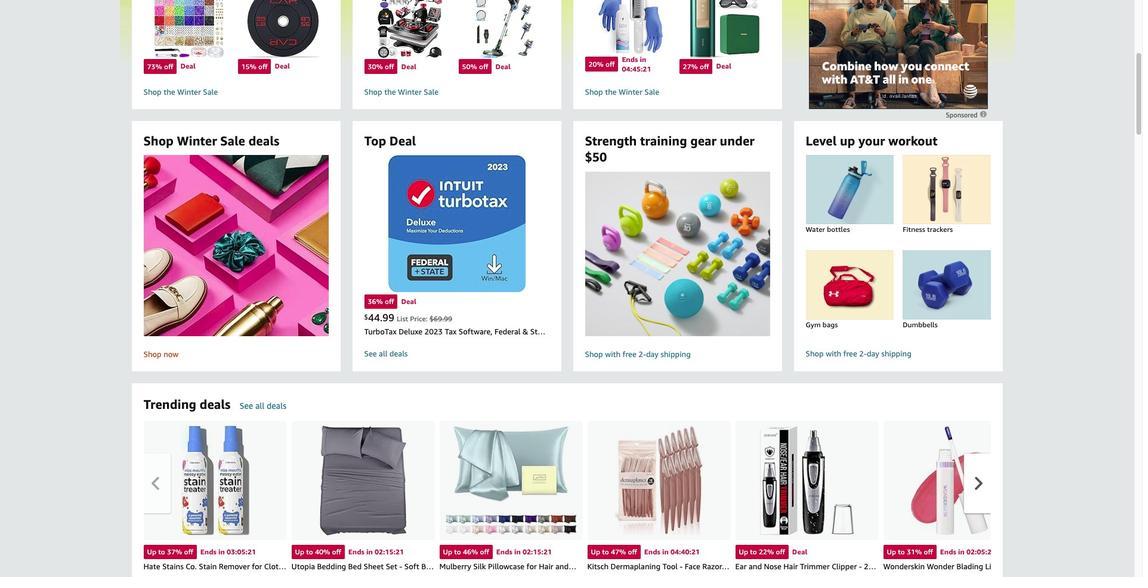 Task type: vqa. For each thing, say whether or not it's contained in the screenshot.
"POPOVER" icon
no



Task type: describe. For each thing, give the bounding box(es) containing it.
1 horizontal spatial free
[[844, 349, 858, 359]]

trackers
[[928, 225, 954, 234]]

vactidy cordless 6-in-1 lightweight stick vacuum cleaner with brushless motor, 45 min runtime, for hard floors and carpets image
[[459, 0, 550, 58]]

kitsch dermaplaning tool - face razor for women | eyebrow razor & face shaver for women | facial hair removal for women |... image
[[616, 426, 703, 536]]

silk
[[474, 562, 486, 572]]

price:
[[410, 315, 428, 324]]

in for mulberry silk pillowcase for hair and…
[[515, 548, 521, 557]]

gym bags link
[[795, 251, 906, 342]]

wonderskin wonder blading lip stain,…
[[884, 562, 1026, 572]]

1 vertical spatial see all deals link
[[231, 396, 287, 417]]

ends for mulberry silk pillowcase for hair and…
[[497, 548, 513, 557]]

see for bottommost see all deals link
[[240, 401, 253, 411]]

04:45:21
[[622, 64, 652, 73]]

$
[[365, 313, 368, 321]]

off right 50%
[[479, 62, 489, 71]]

trending deals
[[144, 398, 231, 413]]

2 - from the left
[[680, 562, 683, 572]]

99
[[383, 312, 395, 324]]

2023
[[425, 327, 443, 337]]

$69.99
[[430, 315, 453, 324]]

off right 73%
[[164, 62, 173, 71]]

46
[[463, 548, 472, 557]]

04:40:21
[[671, 548, 700, 557]]

and…
[[556, 562, 577, 572]]

% for wonderskin wonder blading lip stain,…
[[916, 548, 923, 557]]

02:15:21 for set
[[375, 548, 404, 557]]

15% off
[[242, 62, 268, 71]]

trending
[[144, 398, 196, 413]]

utopia bedding bed sheet set - soft b…
[[292, 562, 434, 572]]

15%
[[242, 62, 257, 71]]

winter for 20% off
[[619, 87, 643, 97]]

pillowcase
[[488, 562, 525, 572]]

36 % off
[[368, 298, 394, 306]]

utopia bedding bed sheet set - soft brushed microfiber fabric - shrinkage & fade resistant - easy care image
[[320, 426, 406, 536]]

ends inside ends in 04:45:21
[[622, 55, 638, 64]]

water
[[806, 225, 826, 234]]

1 horizontal spatial day
[[867, 349, 880, 359]]

off up 99
[[385, 298, 394, 306]]

shop deals on dumbbells, bands, and more image
[[575, 172, 781, 337]]

0 horizontal spatial shop with free 2-day shipping
[[585, 350, 691, 359]]

up to 37 % off
[[147, 548, 193, 557]]

3 - from the left
[[860, 562, 863, 572]]

sheet
[[364, 562, 384, 572]]

shop the winter sale for 20% off
[[585, 87, 660, 97]]

50% off
[[462, 62, 489, 71]]

gym
[[806, 321, 821, 330]]

off up dermaplaning
[[628, 548, 638, 557]]

up
[[841, 134, 856, 149]]

off up bedding
[[332, 548, 341, 557]]

bedding
[[317, 562, 346, 572]]

0 horizontal spatial shop with free 2-day shipping link
[[573, 172, 782, 363]]

and
[[749, 562, 762, 572]]

the for 30% off
[[385, 87, 396, 97]]

water bottles image
[[795, 155, 906, 225]]

31
[[907, 548, 916, 557]]

nose
[[765, 562, 782, 572]]

ends in 04:45:21
[[622, 55, 652, 73]]

deal for vactidy cordless 6-in-1 lightweight stick vacuum cleaner with brushless motor, 45 min runtime, for hard floors and carpets image
[[496, 62, 511, 71]]

shop winter sale deals
[[144, 134, 280, 149]]

bags
[[823, 321, 838, 330]]

ulike laser hair removal for women and men, air+ ipl hair removal device with sapphire ice-cooling technology for nearly painless result, safe&long-lasting for reducing in hair growth for body & face image
[[680, 0, 771, 58]]

under
[[720, 134, 755, 149]]

% for utopia bedding bed sheet set - soft b…
[[324, 548, 330, 557]]

02:05:21
[[967, 548, 997, 557]]

carousel next slide image
[[976, 478, 983, 491]]

mulberry
[[440, 562, 472, 572]]

tax
[[445, 327, 457, 337]]

co.
[[186, 562, 197, 572]]

now
[[164, 350, 179, 359]]

deal for gionlion 6000 pcs clay beads for bracelet making, 24 colors flat preppy beads for friendship bracelet kit, polymer clay heishi beads with charms for jewelry making, crafts gifts for teen girls image
[[181, 62, 196, 71]]

workout
[[889, 134, 938, 149]]

up for kitsch
[[591, 548, 601, 557]]

the for 20% off
[[606, 87, 617, 97]]

off up nose
[[776, 548, 786, 557]]

winter for 73% off
[[177, 87, 201, 97]]

20% off
[[589, 60, 615, 69]]

turbotax
[[365, 327, 397, 337]]

to for kitsch
[[603, 548, 609, 557]]

up for ear
[[739, 548, 749, 557]]

blading
[[957, 562, 984, 572]]

ends for kitsch dermaplaning tool - face razor…
[[645, 548, 661, 557]]

watching football is easier with alexa. fire tv. image
[[120, 0, 1015, 67]]

off right the 31
[[925, 548, 934, 557]]

2…
[[865, 562, 877, 572]]

up for wonderskin
[[888, 548, 897, 557]]

strength
[[585, 134, 637, 149]]

see all deals for the rightmost see all deals link
[[365, 349, 408, 359]]

federal
[[495, 327, 521, 337]]

leave feedback on sponsored ad element
[[947, 111, 988, 119]]

list
[[397, 315, 409, 324]]

ends for utopia bedding bed sheet set - soft b…
[[349, 548, 365, 557]]

gym bags image
[[795, 251, 906, 320]]

shop the winter sale for 30% off
[[365, 87, 439, 97]]

stain,…
[[999, 562, 1026, 572]]

top deal
[[365, 134, 416, 149]]

1 horizontal spatial see all deals link
[[365, 349, 550, 360]]

up to 22 % off
[[739, 548, 786, 557]]

0 horizontal spatial 2-
[[639, 350, 647, 359]]

bottles
[[828, 225, 851, 234]]

b…
[[422, 562, 434, 572]]

% for hate stains co. stain remover for clot…
[[176, 548, 182, 557]]

kitsch
[[588, 562, 609, 572]]

utopia
[[292, 562, 315, 572]]

see for the rightmost see all deals link
[[365, 349, 377, 359]]

sponsored
[[947, 111, 980, 119]]

level
[[806, 134, 837, 149]]

wonderskin wonder blading lip stain, long lasting lip tint, transfer proof, waterproof lip stain image
[[911, 426, 1000, 536]]

sale for 15% off
[[203, 87, 218, 97]]

22
[[759, 548, 768, 557]]

gear
[[691, 134, 717, 149]]

% up . on the bottom of the page
[[376, 298, 383, 306]]

all for bottommost see all deals link
[[255, 401, 265, 411]]

0 horizontal spatial free
[[623, 350, 637, 359]]

soft
[[405, 562, 420, 572]]

30%
[[368, 62, 383, 71]]

0 horizontal spatial shipping
[[661, 350, 691, 359]]

strength training gear under $50
[[585, 134, 755, 165]]

winter for 30% off
[[398, 87, 422, 97]]

training
[[641, 134, 688, 149]]

73%
[[147, 62, 162, 71]]

deal for ulike laser hair removal for women and men, air+ ipl hair removal device with sapphire ice-cooling technology for nearly painless result, safe&long-lasting for reducing in hair growth for body & face image
[[717, 62, 732, 71]]

1 horizontal spatial shop with free 2-day shipping
[[806, 349, 912, 359]]

dumbbells
[[904, 321, 938, 330]]

off right 20%
[[606, 60, 615, 69]]

1 - from the left
[[400, 562, 403, 572]]

tool
[[663, 562, 678, 572]]

to for utopia
[[306, 548, 313, 557]]

off up silk
[[480, 548, 490, 557]]

03:05:21
[[227, 548, 256, 557]]

remover
[[219, 562, 250, 572]]

clot…
[[264, 562, 287, 572]]

see all deals for bottommost see all deals link
[[240, 401, 287, 411]]

1 horizontal spatial with
[[826, 349, 842, 359]]

gym bags
[[806, 321, 838, 330]]

mulberry silk pillowcase for hair and skin pillow case with hidden zipper soft breathable smooth cooling silk pillow... image
[[445, 426, 577, 536]]

&
[[523, 327, 529, 337]]



Task type: locate. For each thing, give the bounding box(es) containing it.
up to 40 % off
[[295, 548, 341, 557]]

up up hate
[[147, 548, 156, 557]]

- right set
[[400, 562, 403, 572]]

ends up stain
[[201, 548, 217, 557]]

% up nose
[[768, 548, 775, 557]]

turbotax deluxe 2023 tax software, federal & state tax return [amazon exclusive] [pc/mac download] image
[[388, 155, 526, 293]]

$ 44 . 99 list price: $69.99 turbotax deluxe 2023 tax software, federal & st…
[[365, 312, 546, 337]]

off right 27%
[[700, 62, 710, 71]]

02:15:21 up mulberry silk pillowcase for hair and…
[[523, 548, 552, 557]]

shop now link
[[123, 155, 349, 363]]

cap barbell budget olympic bumper plate with red logo, black, 55 lb single image
[[238, 0, 329, 58]]

the down 73% off
[[164, 87, 175, 97]]

shipping
[[882, 349, 912, 359], [661, 350, 691, 359]]

shop with free 2-day shipping link
[[573, 172, 782, 363], [806, 349, 991, 360]]

shop the winter sale down the 30% off
[[365, 87, 439, 97]]

0 horizontal spatial 02:15:21
[[375, 548, 404, 557]]

1 02:15:21 from the left
[[375, 548, 404, 557]]

in for hate stains co. stain remover for clot…
[[218, 548, 225, 557]]

up up mulberry
[[443, 548, 453, 557]]

bed
[[348, 562, 362, 572]]

hate stains co. stain remover for clot…
[[144, 562, 287, 572]]

02:15:21
[[375, 548, 404, 557], [523, 548, 552, 557]]

% up silk
[[472, 548, 478, 557]]

to left 47
[[603, 548, 609, 557]]

0 horizontal spatial ends in 02:15:21
[[349, 548, 404, 557]]

for left clot…
[[252, 562, 262, 572]]

0 horizontal spatial day
[[647, 350, 659, 359]]

0 horizontal spatial see all deals
[[240, 401, 287, 411]]

% for mulberry silk pillowcase for hair and…
[[472, 548, 478, 557]]

1 horizontal spatial for
[[527, 562, 537, 572]]

shop
[[144, 87, 162, 97], [365, 87, 383, 97], [585, 87, 604, 97], [144, 134, 174, 149], [806, 349, 824, 359], [144, 350, 162, 359], [585, 350, 604, 359]]

ends in 04:40:21
[[645, 548, 700, 557]]

3 to from the left
[[454, 548, 461, 557]]

2 horizontal spatial -
[[860, 562, 863, 572]]

gionlion 6000 pcs clay beads for bracelet making, 24 colors flat preppy beads for friendship bracelet kit, polymer clay heishi beads with charms for jewelry making, crafts gifts for teen girls image
[[144, 0, 234, 58]]

ends up 04:45:21 on the top right of page
[[622, 55, 638, 64]]

0 horizontal spatial shop the winter sale
[[144, 87, 218, 97]]

water bottles link
[[795, 155, 906, 246]]

shop with free 2-day shipping
[[806, 349, 912, 359], [585, 350, 691, 359]]

ends in 02:15:21 up mulberry silk pillowcase for hair and…
[[497, 548, 552, 557]]

4 to from the left
[[603, 548, 609, 557]]

deals
[[249, 134, 280, 149], [390, 349, 408, 359], [200, 398, 231, 413], [267, 401, 287, 411]]

winter
[[177, 87, 201, 97], [398, 87, 422, 97], [619, 87, 643, 97], [177, 134, 217, 149]]

in up sheet
[[367, 548, 373, 557]]

deal for 'akeydiy 8 in 1 heat press machine professional sublimation machine 15" x 12" swing away shirt printing heat transfer digital industrial-quality heat press machine for t shirts mug hat plate' image
[[401, 62, 417, 71]]

dermaplaning
[[611, 562, 661, 572]]

0 horizontal spatial see all deals link
[[231, 396, 287, 417]]

in up mulberry silk pillowcase for hair and…
[[515, 548, 521, 557]]

1 shop the winter sale from the left
[[144, 87, 218, 97]]

ends up bed
[[349, 548, 365, 557]]

hair right nose
[[784, 562, 799, 572]]

shop now
[[144, 350, 179, 359]]

ends for wonderskin wonder blading lip stain,…
[[941, 548, 957, 557]]

shop the winter sale link for 50% off
[[365, 87, 550, 97]]

see all deals link
[[365, 349, 550, 360], [231, 396, 287, 417]]

6 up from the left
[[888, 548, 897, 557]]

2-
[[860, 349, 868, 359], [639, 350, 647, 359]]

up for utopia
[[295, 548, 305, 557]]

deal right 50% off at left
[[496, 62, 511, 71]]

0 horizontal spatial see
[[240, 401, 253, 411]]

in up wonderskin wonder blading lip stain,…
[[959, 548, 965, 557]]

off right 15%
[[259, 62, 268, 71]]

lip
[[986, 562, 997, 572]]

2 horizontal spatial shop the winter sale link
[[585, 87, 771, 97]]

fitness trackers link
[[892, 155, 1003, 246]]

2 hair from the left
[[784, 562, 799, 572]]

deal right '27% off'
[[717, 62, 732, 71]]

shop the winter sale down 04:45:21 on the top right of page
[[585, 87, 660, 97]]

deluxe
[[399, 327, 423, 337]]

up to 46 % off
[[443, 548, 490, 557]]

37
[[167, 548, 176, 557]]

1 the from the left
[[164, 87, 175, 97]]

ear and nose hair trimmer clipper - 2023 professional painless eyebrow & facial hair trimmer for men women,... image
[[760, 426, 855, 536]]

$50
[[585, 150, 607, 165]]

in up 04:45:21 on the top right of page
[[640, 55, 647, 64]]

0 vertical spatial see all deals
[[365, 349, 408, 359]]

2 horizontal spatial shop the winter sale
[[585, 87, 660, 97]]

deal up ear and nose hair trimmer clipper - 2…
[[793, 548, 808, 557]]

to for hate
[[158, 548, 165, 557]]

list containing hate stains co. stain remover for clot…
[[144, 422, 1144, 578]]

in up tool
[[663, 548, 669, 557]]

to for wonderskin
[[899, 548, 906, 557]]

1 ends in 02:15:21 from the left
[[349, 548, 404, 557]]

1 horizontal spatial -
[[680, 562, 683, 572]]

water bottles
[[806, 225, 851, 234]]

hair left and…
[[539, 562, 554, 572]]

shop the winter sale link down 27%
[[585, 87, 771, 97]]

4 up from the left
[[591, 548, 601, 557]]

st…
[[531, 327, 546, 337]]

2 the from the left
[[385, 87, 396, 97]]

ends in 02:15:21 up sheet
[[349, 548, 404, 557]]

deal up list
[[401, 298, 417, 306]]

% up wonderskin
[[916, 548, 923, 557]]

% for ear and nose hair trimmer clipper - 2…
[[768, 548, 775, 557]]

shop winter sale deals image
[[123, 155, 349, 337]]

fitness trackers image
[[892, 155, 1003, 225]]

30% off
[[368, 62, 394, 71]]

list
[[144, 422, 1144, 578]]

1 to from the left
[[158, 548, 165, 557]]

carousel previous slide image
[[152, 478, 159, 491]]

1 horizontal spatial the
[[385, 87, 396, 97]]

27%
[[683, 62, 698, 71]]

software,
[[459, 327, 493, 337]]

1 horizontal spatial 02:15:21
[[523, 548, 552, 557]]

see down turbotax
[[365, 349, 377, 359]]

ends in 02:05:21
[[941, 548, 997, 557]]

to left the 46
[[454, 548, 461, 557]]

in for kitsch dermaplaning tool - face razor…
[[663, 548, 669, 557]]

off
[[606, 60, 615, 69], [164, 62, 173, 71], [259, 62, 268, 71], [700, 62, 710, 71], [385, 62, 394, 71], [479, 62, 489, 71], [385, 298, 394, 306], [184, 548, 193, 557], [332, 548, 341, 557], [480, 548, 490, 557], [628, 548, 638, 557], [776, 548, 786, 557], [925, 548, 934, 557]]

50%
[[462, 62, 478, 71]]

shop the winter sale link down 50%
[[365, 87, 550, 97]]

20%
[[589, 60, 604, 69]]

shop the winter sale link down 15%
[[144, 87, 329, 97]]

the
[[164, 87, 175, 97], [385, 87, 396, 97], [606, 87, 617, 97]]

1 vertical spatial all
[[255, 401, 265, 411]]

6 to from the left
[[899, 548, 906, 557]]

up
[[147, 548, 156, 557], [295, 548, 305, 557], [443, 548, 453, 557], [591, 548, 601, 557], [739, 548, 749, 557], [888, 548, 897, 557]]

level up your workout
[[806, 134, 938, 149]]

02:15:21 up set
[[375, 548, 404, 557]]

to left the 31
[[899, 548, 906, 557]]

% up dermaplaning
[[620, 548, 626, 557]]

ends in 02:15:21
[[349, 548, 404, 557], [497, 548, 552, 557]]

the down the 30% off
[[385, 87, 396, 97]]

% for kitsch dermaplaning tool - face razor…
[[620, 548, 626, 557]]

0 vertical spatial see
[[365, 349, 377, 359]]

all
[[379, 349, 388, 359], [255, 401, 265, 411]]

to left "40"
[[306, 548, 313, 557]]

0 horizontal spatial the
[[164, 87, 175, 97]]

- right tool
[[680, 562, 683, 572]]

ends in 02:15:21 for for
[[497, 548, 552, 557]]

1 vertical spatial see
[[240, 401, 253, 411]]

the for 73% off
[[164, 87, 175, 97]]

1 horizontal spatial see
[[365, 349, 377, 359]]

to for ear
[[751, 548, 758, 557]]

up up wonderskin
[[888, 548, 897, 557]]

see
[[365, 349, 377, 359], [240, 401, 253, 411]]

02:15:21 for hair
[[523, 548, 552, 557]]

1 horizontal spatial shop the winter sale
[[365, 87, 439, 97]]

0 horizontal spatial with
[[606, 350, 621, 359]]

clipper
[[832, 562, 858, 572]]

deal right top
[[390, 134, 416, 149]]

2 shop the winter sale from the left
[[365, 87, 439, 97]]

ends for hate stains co. stain remover for clot…
[[201, 548, 217, 557]]

.
[[380, 312, 383, 324]]

3 shop the winter sale from the left
[[585, 87, 660, 97]]

for right pillowcase on the bottom
[[527, 562, 537, 572]]

with
[[826, 349, 842, 359], [606, 350, 621, 359]]

shop the winter sale down 73% off
[[144, 87, 218, 97]]

ear and nose hair trimmer clipper - 2…
[[736, 562, 877, 572]]

2 up from the left
[[295, 548, 305, 557]]

deal right 15% off
[[275, 62, 290, 71]]

0 horizontal spatial all
[[255, 401, 265, 411]]

ends in 03:05:21
[[201, 548, 256, 557]]

up to 47 % off
[[591, 548, 638, 557]]

wonderskin
[[884, 562, 926, 572]]

fitness
[[904, 225, 926, 234]]

1 horizontal spatial see all deals
[[365, 349, 408, 359]]

3 the from the left
[[606, 87, 617, 97]]

1 shop the winter sale link from the left
[[144, 87, 329, 97]]

1 up from the left
[[147, 548, 156, 557]]

akeydiy 8 in 1 heat press machine professional sublimation machine 15" x 12" swing away shirt printing heat transfer digital industrial-quality heat press machine for t shirts mug hat plate image
[[365, 0, 455, 58]]

shop the winter sale link for 27% off
[[585, 87, 771, 97]]

all for the rightmost see all deals link
[[379, 349, 388, 359]]

2 to from the left
[[306, 548, 313, 557]]

shop the winter sale link for 15% off
[[144, 87, 329, 97]]

up for mulberry
[[443, 548, 453, 557]]

0 vertical spatial all
[[379, 349, 388, 359]]

see all deals
[[365, 349, 408, 359], [240, 401, 287, 411]]

sale for 27% off
[[645, 87, 660, 97]]

wonder
[[928, 562, 955, 572]]

to for mulberry
[[454, 548, 461, 557]]

27% off
[[683, 62, 710, 71]]

up for hate
[[147, 548, 156, 557]]

stain
[[199, 562, 217, 572]]

ear
[[736, 562, 747, 572]]

2 ends in 02:15:21 from the left
[[497, 548, 552, 557]]

1 horizontal spatial hair
[[784, 562, 799, 572]]

lee beauty professional callus remover extra strength gel (8 oz) and foot rasp spa kit image
[[585, 0, 676, 54]]

0 vertical spatial see all deals link
[[365, 349, 550, 360]]

up to 31 % off
[[888, 548, 934, 557]]

1 horizontal spatial 2-
[[860, 349, 868, 359]]

5 to from the left
[[751, 548, 758, 557]]

3 shop the winter sale link from the left
[[585, 87, 771, 97]]

deal for turbotax deluxe 2023 tax software, federal & state tax return [amazon exclusive] [pc/mac download] "image"
[[401, 298, 417, 306]]

up up utopia
[[295, 548, 305, 557]]

3 up from the left
[[443, 548, 453, 557]]

ends up pillowcase on the bottom
[[497, 548, 513, 557]]

% up bedding
[[324, 548, 330, 557]]

sponsored link
[[947, 110, 988, 119]]

shop the winter sale for 73% off
[[144, 87, 218, 97]]

in for utopia bedding bed sheet set - soft b…
[[367, 548, 373, 557]]

off right 30%
[[385, 62, 394, 71]]

% up stains
[[176, 548, 182, 557]]

deal right 73% off
[[181, 62, 196, 71]]

1 horizontal spatial shop with free 2-day shipping link
[[806, 349, 991, 360]]

1 horizontal spatial shipping
[[882, 349, 912, 359]]

ends up wonderskin wonder blading lip stain,…
[[941, 548, 957, 557]]

1 horizontal spatial shop the winter sale link
[[365, 87, 550, 97]]

%
[[376, 298, 383, 306], [176, 548, 182, 557], [324, 548, 330, 557], [472, 548, 478, 557], [620, 548, 626, 557], [768, 548, 775, 557], [916, 548, 923, 557]]

in up "hate stains co. stain remover for clot…"
[[218, 548, 225, 557]]

up up the 'kitsch'
[[591, 548, 601, 557]]

2 for from the left
[[527, 562, 537, 572]]

1 hair from the left
[[539, 562, 554, 572]]

40
[[315, 548, 324, 557]]

ends in 02:15:21 for sheet
[[349, 548, 404, 557]]

deal for "cap barbell budget olympic bumper plate with red logo, black, 55 lb single"
[[275, 62, 290, 71]]

0 horizontal spatial for
[[252, 562, 262, 572]]

set
[[386, 562, 398, 572]]

fitness trackers
[[904, 225, 954, 234]]

2 02:15:21 from the left
[[523, 548, 552, 557]]

44
[[368, 312, 380, 324]]

up up ear
[[739, 548, 749, 557]]

kitsch dermaplaning tool - face razor…
[[588, 562, 730, 572]]

deal right the 30% off
[[401, 62, 417, 71]]

1 horizontal spatial all
[[379, 349, 388, 359]]

- left 2…
[[860, 562, 863, 572]]

in inside ends in 04:45:21
[[640, 55, 647, 64]]

off up "co."
[[184, 548, 193, 557]]

1 for from the left
[[252, 562, 262, 572]]

2 shop the winter sale link from the left
[[365, 87, 550, 97]]

0 horizontal spatial -
[[400, 562, 403, 572]]

top
[[365, 134, 387, 149]]

sale for 50% off
[[424, 87, 439, 97]]

to left 22
[[751, 548, 758, 557]]

5 up from the left
[[739, 548, 749, 557]]

the down 20% off
[[606, 87, 617, 97]]

hate stains co. stain remover for clothes - non-toxic laundry stain remover spray for baby & kids - messy eater spot... image
[[181, 426, 249, 536]]

to left 37
[[158, 548, 165, 557]]

36
[[368, 298, 376, 306]]

1 horizontal spatial ends in 02:15:21
[[497, 548, 552, 557]]

free
[[844, 349, 858, 359], [623, 350, 637, 359]]

1 vertical spatial see all deals
[[240, 401, 287, 411]]

0 horizontal spatial shop the winter sale link
[[144, 87, 329, 97]]

47
[[611, 548, 620, 557]]

sale
[[203, 87, 218, 97], [424, 87, 439, 97], [645, 87, 660, 97], [220, 134, 245, 149]]

2 horizontal spatial the
[[606, 87, 617, 97]]

in for wonderskin wonder blading lip stain,…
[[959, 548, 965, 557]]

ends up kitsch dermaplaning tool - face razor… at the right bottom of page
[[645, 548, 661, 557]]

0 horizontal spatial hair
[[539, 562, 554, 572]]

see right trending deals
[[240, 401, 253, 411]]

dumbbells image
[[892, 251, 1003, 320]]



